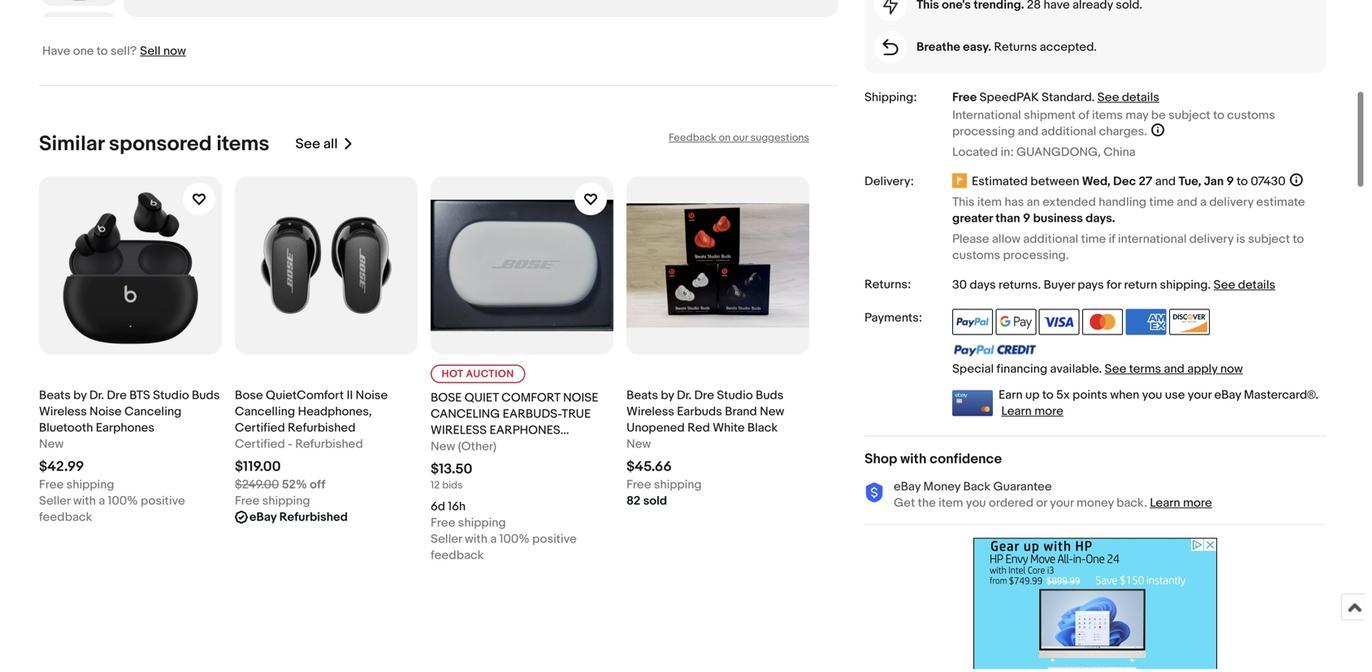 Task type: describe. For each thing, give the bounding box(es) containing it.
breathe easy. returns accepted.
[[917, 40, 1097, 54]]

sell now link
[[140, 44, 186, 59]]

$119.00
[[235, 459, 281, 476]]

have one to sell? sell now
[[42, 44, 186, 59]]

to left 07430 at right
[[1237, 174, 1249, 189]]

feedback inside the new (other) $13.50 12 bids 6d 16h free shipping seller with a 100% positive feedback
[[431, 549, 484, 564]]

shipping inside bose quietcomfort ii noise cancelling headphones, certified refurbished certified - refurbished $119.00 $249.00 52% off free shipping
[[262, 494, 310, 509]]

and inside "international shipment of items may be subject to customs processing and additional charges."
[[1018, 124, 1039, 139]]

free up international
[[953, 90, 977, 105]]

noise inside bose quietcomfort ii noise cancelling headphones, certified refurbished certified - refurbished $119.00 $249.00 52% off free shipping
[[356, 389, 388, 403]]

0 horizontal spatial free shipping text field
[[39, 477, 114, 493]]

our
[[733, 132, 749, 144]]

12 bids text field
[[431, 480, 463, 492]]

0 horizontal spatial items
[[217, 132, 270, 157]]

$42.99
[[39, 459, 84, 476]]

wed,
[[1083, 174, 1111, 189]]

1 vertical spatial learn
[[1151, 496, 1181, 511]]

sandstone
[[431, 440, 502, 455]]

back
[[964, 480, 991, 495]]

$13.50
[[431, 461, 473, 479]]

bose
[[235, 389, 263, 403]]

ebay inside the 'earn up to 5x points when you use your ebay mastercard®. learn more'
[[1215, 388, 1242, 403]]

additional inside 'this item has an extended handling time and a delivery estimate greater than 9 business days. please allow additional time if international delivery is subject to customs processing.'
[[1024, 232, 1079, 247]]

for
[[1107, 278, 1122, 293]]

comfort
[[502, 391, 561, 406]]

0 vertical spatial refurbished
[[288, 421, 356, 436]]

apply
[[1188, 362, 1218, 377]]

by for $42.99
[[73, 389, 87, 403]]

processing
[[953, 124, 1016, 139]]

additional inside "international shipment of items may be subject to customs processing and additional charges."
[[1042, 124, 1097, 139]]

07430
[[1251, 174, 1286, 189]]

or
[[1037, 496, 1048, 511]]

12
[[431, 480, 440, 492]]

ebay for ebay refurbished
[[250, 511, 277, 525]]

visa image
[[1040, 309, 1080, 335]]

$42.99 text field
[[39, 459, 84, 476]]

0 vertical spatial with
[[901, 451, 927, 468]]

. for standard
[[1092, 90, 1095, 105]]

0 vertical spatial with details__icon image
[[884, 0, 898, 15]]

0 vertical spatial time
[[1150, 195, 1175, 210]]

be
[[1152, 108, 1166, 123]]

New text field
[[39, 437, 64, 453]]

between
[[1031, 174, 1080, 189]]

with inside the new (other) $13.50 12 bids 6d 16h free shipping seller with a 100% positive feedback
[[465, 533, 488, 547]]

an
[[1027, 195, 1040, 210]]

of
[[1079, 108, 1090, 123]]

to inside the 'earn up to 5x points when you use your ebay mastercard®. learn more'
[[1043, 388, 1054, 403]]

1 vertical spatial time
[[1082, 232, 1107, 247]]

cancelling
[[235, 405, 295, 419]]

one
[[73, 44, 94, 59]]

items inside "international shipment of items may be subject to customs processing and additional charges."
[[1093, 108, 1123, 123]]

82 sold text field
[[627, 493, 667, 510]]

estimated
[[972, 174, 1028, 189]]

american express image
[[1126, 309, 1167, 335]]

New (Other) text field
[[431, 439, 497, 455]]

days
[[970, 278, 996, 293]]

1 horizontal spatial free shipping text field
[[627, 477, 702, 493]]

when
[[1111, 388, 1140, 403]]

special
[[953, 362, 994, 377]]

Seller with a 100% positive feedback text field
[[39, 493, 222, 526]]

studio inside beats by dr. dre studio buds wireless earbuds brand new unopened red white black new $45.66 free shipping 82 sold
[[717, 389, 753, 403]]

feedback
[[669, 132, 717, 144]]

$45.66
[[627, 459, 672, 476]]

0 vertical spatial 9
[[1227, 174, 1235, 189]]

payments:
[[865, 311, 923, 326]]

speedpak
[[980, 90, 1040, 105]]

extended
[[1043, 195, 1096, 210]]

and up use
[[1165, 362, 1185, 377]]

New text field
[[627, 437, 651, 453]]

ii
[[347, 389, 353, 403]]

bose quietcomfort ii noise cancelling headphones, certified refurbished certified - refurbished $119.00 $249.00 52% off free shipping
[[235, 389, 388, 509]]

(other)
[[458, 440, 497, 455]]

guarantee
[[994, 480, 1052, 495]]

international shipment of items may be subject to customs processing and additional charges.
[[953, 108, 1276, 139]]

sell
[[140, 44, 161, 59]]

shipping inside beats by dr. dre bts studio buds wireless noise canceling bluetooth earphones new $42.99 free shipping seller with a 100% positive feedback
[[66, 478, 114, 493]]

bose
[[431, 391, 462, 406]]

discover image
[[1170, 309, 1210, 335]]

all
[[324, 136, 338, 153]]

on
[[719, 132, 731, 144]]

shipment
[[1024, 108, 1076, 123]]

6d 16h text field
[[431, 499, 466, 516]]

get
[[894, 496, 916, 511]]

delivery alert flag image
[[953, 174, 972, 190]]

business
[[1034, 211, 1083, 226]]

1 vertical spatial now
[[1221, 362, 1244, 377]]

customs inside 'this item has an extended handling time and a delivery estimate greater than 9 business days. please allow additional time if international delivery is subject to customs processing.'
[[953, 248, 1001, 263]]

positive inside the new (other) $13.50 12 bids 6d 16h free shipping seller with a 100% positive feedback
[[533, 533, 577, 547]]

2 horizontal spatial .
[[1208, 278, 1211, 293]]

$119.00 text field
[[235, 459, 281, 476]]

seller inside beats by dr. dre bts studio buds wireless noise canceling bluetooth earphones new $42.99 free shipping seller with a 100% positive feedback
[[39, 494, 70, 509]]

you inside the 'earn up to 5x points when you use your ebay mastercard®. learn more'
[[1143, 388, 1163, 403]]

black
[[748, 421, 778, 436]]

google pay image
[[996, 309, 1037, 335]]

1 vertical spatial free shipping text field
[[431, 516, 506, 532]]

china
[[1104, 145, 1136, 160]]

this item has an extended handling time and a delivery estimate greater than 9 business days. please allow additional time if international delivery is subject to customs processing.
[[953, 195, 1306, 263]]

up
[[1026, 388, 1040, 403]]

processing.
[[1004, 248, 1069, 263]]

sponsored
[[109, 132, 212, 157]]

delivery:
[[865, 174, 914, 189]]

free inside the new (other) $13.50 12 bids 6d 16h free shipping seller with a 100% positive feedback
[[431, 516, 456, 531]]

shipping inside the new (other) $13.50 12 bids 6d 16h free shipping seller with a 100% positive feedback
[[458, 516, 506, 531]]

unopened
[[627, 421, 685, 436]]

0 horizontal spatial your
[[1050, 496, 1074, 511]]

a inside the new (other) $13.50 12 bids 6d 16h free shipping seller with a 100% positive feedback
[[490, 533, 497, 547]]

free inside bose quietcomfort ii noise cancelling headphones, certified refurbished certified - refurbished $119.00 $249.00 52% off free shipping
[[235, 494, 260, 509]]

free inside beats by dr. dre studio buds wireless earbuds brand new unopened red white black new $45.66 free shipping 82 sold
[[627, 478, 652, 493]]

wireless inside beats by dr. dre studio buds wireless earbuds brand new unopened red white black new $45.66 free shipping 82 sold
[[627, 405, 675, 419]]

handling
[[1099, 195, 1147, 210]]

by for $45.66
[[661, 389, 674, 403]]

auction
[[466, 368, 514, 381]]

0 horizontal spatial item
[[939, 496, 964, 511]]

positive inside beats by dr. dre bts studio buds wireless noise canceling bluetooth earphones new $42.99 free shipping seller with a 100% positive feedback
[[141, 494, 185, 509]]

52%
[[282, 478, 307, 493]]

see terms and apply now link
[[1105, 362, 1244, 377]]

buds inside beats by dr. dre studio buds wireless earbuds brand new unopened red white black new $45.66 free shipping 82 sold
[[756, 389, 784, 403]]

true
[[562, 407, 591, 422]]

1 horizontal spatial learn more link
[[1151, 496, 1213, 511]]

may
[[1126, 108, 1149, 123]]

guangdong,
[[1017, 145, 1101, 160]]

ebay money back guarantee
[[894, 480, 1052, 495]]

ebay for ebay money back guarantee
[[894, 480, 921, 495]]

to inside "international shipment of items may be subject to customs processing and additional charges."
[[1214, 108, 1225, 123]]

located in: guangdong, china
[[953, 145, 1136, 160]]

money
[[924, 480, 961, 495]]

feedback on our suggestions
[[669, 132, 810, 144]]

located
[[953, 145, 998, 160]]

money
[[1077, 496, 1114, 511]]

earphones
[[490, 424, 561, 438]]

red
[[688, 421, 710, 436]]

shop with confidence
[[865, 451, 1003, 468]]

please
[[953, 232, 990, 247]]

bts
[[129, 389, 150, 403]]

points
[[1073, 388, 1108, 403]]

and inside 'this item has an extended handling time and a delivery estimate greater than 9 business days. please allow additional time if international delivery is subject to customs processing.'
[[1177, 195, 1198, 210]]

earphones
[[96, 421, 155, 436]]

30 days returns . buyer pays for return shipping . see details
[[953, 278, 1276, 293]]

0 vertical spatial learn more link
[[1002, 405, 1064, 419]]

shipping up discover image
[[1161, 278, 1208, 293]]



Task type: locate. For each thing, give the bounding box(es) containing it.
9 down an
[[1023, 211, 1031, 226]]

studio inside beats by dr. dre bts studio buds wireless noise canceling bluetooth earphones new $42.99 free shipping seller with a 100% positive feedback
[[153, 389, 189, 403]]

shipping down previous price $249.00 52% off text field
[[262, 494, 310, 509]]

feedback down $42.99 text field
[[39, 511, 92, 525]]

new (other) $13.50 12 bids 6d 16h free shipping seller with a 100% positive feedback
[[431, 440, 580, 564]]

1 horizontal spatial see details link
[[1214, 278, 1276, 293]]

1 horizontal spatial by
[[661, 389, 674, 403]]

sold
[[644, 494, 667, 509]]

. up "international shipment of items may be subject to customs processing and additional charges." in the right of the page
[[1092, 90, 1095, 105]]

free down "6d"
[[431, 516, 456, 531]]

with down $42.99 text field
[[73, 494, 96, 509]]

0 horizontal spatial details
[[1122, 90, 1160, 105]]

advertisement region
[[974, 539, 1218, 670]]

previous price $249.00 52% off text field
[[235, 477, 326, 493]]

1 vertical spatial seller
[[431, 533, 462, 547]]

to right be
[[1214, 108, 1225, 123]]

1 horizontal spatial your
[[1188, 388, 1212, 403]]

by up bluetooth
[[73, 389, 87, 403]]

a inside beats by dr. dre bts studio buds wireless noise canceling bluetooth earphones new $42.99 free shipping seller with a 100% positive feedback
[[99, 494, 105, 509]]

refurbished
[[288, 421, 356, 436], [295, 437, 363, 452], [279, 511, 348, 525]]

dre inside beats by dr. dre studio buds wireless earbuds brand new unopened red white black new $45.66 free shipping 82 sold
[[695, 389, 714, 403]]

more down 5x
[[1035, 405, 1064, 419]]

0 horizontal spatial dr.
[[89, 389, 104, 403]]

by inside beats by dr. dre studio buds wireless earbuds brand new unopened red white black new $45.66 free shipping 82 sold
[[661, 389, 674, 403]]

time
[[1150, 195, 1175, 210], [1082, 232, 1107, 247]]

9
[[1227, 174, 1235, 189], [1023, 211, 1031, 226]]

buds up brand
[[756, 389, 784, 403]]

new down bluetooth
[[39, 437, 64, 452]]

international
[[1119, 232, 1187, 247]]

0 vertical spatial now
[[163, 44, 186, 59]]

$249.00
[[235, 478, 279, 493]]

delivery left is
[[1190, 232, 1234, 247]]

seller down 6d 16h text box
[[431, 533, 462, 547]]

9 inside 'this item has an extended handling time and a delivery estimate greater than 9 business days. please allow additional time if international delivery is subject to customs processing.'
[[1023, 211, 1031, 226]]

to
[[97, 44, 108, 59], [1214, 108, 1225, 123], [1237, 174, 1249, 189], [1293, 232, 1305, 247], [1043, 388, 1054, 403]]

your right use
[[1188, 388, 1212, 403]]

by inside beats by dr. dre bts studio buds wireless noise canceling bluetooth earphones new $42.99 free shipping seller with a 100% positive feedback
[[73, 389, 87, 403]]

with down 16h at the left of page
[[465, 533, 488, 547]]

0 horizontal spatial more
[[1035, 405, 1064, 419]]

to down estimate
[[1293, 232, 1305, 247]]

0 vertical spatial 100%
[[108, 494, 138, 509]]

ebay up get
[[894, 480, 921, 495]]

1 vertical spatial feedback
[[431, 549, 484, 564]]

buds inside beats by dr. dre bts studio buds wireless noise canceling bluetooth earphones new $42.99 free shipping seller with a 100% positive feedback
[[192, 389, 220, 403]]

paypal image
[[953, 309, 993, 335]]

1 vertical spatial with details__icon image
[[883, 39, 899, 55]]

see details link down is
[[1214, 278, 1276, 293]]

customs
[[1228, 108, 1276, 123], [953, 248, 1001, 263]]

1 buds from the left
[[192, 389, 220, 403]]

1 horizontal spatial you
[[1143, 388, 1163, 403]]

0 horizontal spatial noise
[[90, 405, 122, 419]]

delivery down jan
[[1210, 195, 1254, 210]]

back.
[[1117, 496, 1148, 511]]

additional
[[1042, 124, 1097, 139], [1024, 232, 1079, 247]]

greater
[[953, 211, 993, 226]]

0 horizontal spatial learn
[[1002, 405, 1032, 419]]

beats up unopened
[[627, 389, 658, 403]]

details up the may
[[1122, 90, 1160, 105]]

eBay Refurbished text field
[[250, 510, 348, 526]]

0 horizontal spatial with
[[73, 494, 96, 509]]

your right or
[[1050, 496, 1074, 511]]

feedback
[[39, 511, 92, 525], [431, 549, 484, 564]]

time down 27
[[1150, 195, 1175, 210]]

0 horizontal spatial learn more link
[[1002, 405, 1064, 419]]

1 horizontal spatial seller
[[431, 533, 462, 547]]

0 vertical spatial additional
[[1042, 124, 1097, 139]]

Free shipping text field
[[627, 477, 702, 493], [235, 493, 310, 510]]

your
[[1188, 388, 1212, 403], [1050, 496, 1074, 511]]

beats up bluetooth
[[39, 389, 71, 403]]

0 vertical spatial feedback
[[39, 511, 92, 525]]

new inside the new (other) $13.50 12 bids 6d 16h free shipping seller with a 100% positive feedback
[[431, 440, 455, 455]]

free
[[953, 90, 977, 105], [39, 478, 64, 493], [627, 478, 652, 493], [235, 494, 260, 509], [431, 516, 456, 531]]

special financing available. see terms and apply now
[[953, 362, 1244, 377]]

canceling
[[431, 407, 500, 422]]

easy.
[[963, 40, 992, 54]]

details down is
[[1239, 278, 1276, 293]]

headphones,
[[298, 405, 372, 419]]

similar sponsored items
[[39, 132, 270, 157]]

buds left bose
[[192, 389, 220, 403]]

1 certified from the top
[[235, 421, 285, 436]]

learn
[[1002, 405, 1032, 419], [1151, 496, 1181, 511]]

free up 82
[[627, 478, 652, 493]]

dre for black
[[695, 389, 714, 403]]

return
[[1125, 278, 1158, 293]]

item
[[978, 195, 1002, 210], [939, 496, 964, 511]]

new inside beats by dr. dre bts studio buds wireless noise canceling bluetooth earphones new $42.99 free shipping seller with a 100% positive feedback
[[39, 437, 64, 452]]

ebay down apply
[[1215, 388, 1242, 403]]

wireless inside beats by dr. dre bts studio buds wireless noise canceling bluetooth earphones new $42.99 free shipping seller with a 100% positive feedback
[[39, 405, 87, 419]]

shipping up sold
[[654, 478, 702, 493]]

0 vertical spatial ebay
[[1215, 388, 1242, 403]]

1 dre from the left
[[107, 389, 127, 403]]

see all
[[296, 136, 338, 153]]

0 vertical spatial your
[[1188, 388, 1212, 403]]

studio up canceling
[[153, 389, 189, 403]]

free speedpak standard . see details
[[953, 90, 1160, 105]]

1 vertical spatial your
[[1050, 496, 1074, 511]]

ordered
[[989, 496, 1034, 511]]

customs down please
[[953, 248, 1001, 263]]

off
[[310, 478, 326, 493]]

item down estimated
[[978, 195, 1002, 210]]

customs inside "international shipment of items may be subject to customs processing and additional charges."
[[1228, 108, 1276, 123]]

dr. left bts
[[89, 389, 104, 403]]

free inside beats by dr. dre bts studio buds wireless noise canceling bluetooth earphones new $42.99 free shipping seller with a 100% positive feedback
[[39, 478, 64, 493]]

hot
[[442, 368, 463, 381]]

your inside the 'earn up to 5x points when you use your ebay mastercard®. learn more'
[[1188, 388, 1212, 403]]

0 vertical spatial a
[[1201, 195, 1207, 210]]

2 dre from the left
[[695, 389, 714, 403]]

quietcomfort
[[266, 389, 344, 403]]

feedback inside beats by dr. dre bts studio buds wireless noise canceling bluetooth earphones new $42.99 free shipping seller with a 100% positive feedback
[[39, 511, 92, 525]]

beats for $42.99
[[39, 389, 71, 403]]

learn more link
[[1002, 405, 1064, 419], [1151, 496, 1213, 511]]

quiet
[[465, 391, 499, 406]]

0 vertical spatial item
[[978, 195, 1002, 210]]

2 vertical spatial ebay
[[250, 511, 277, 525]]

ebay inside text field
[[250, 511, 277, 525]]

new down the wireless
[[431, 440, 455, 455]]

0 horizontal spatial buds
[[192, 389, 220, 403]]

0 vertical spatial see details link
[[1098, 90, 1160, 105]]

studio up brand
[[717, 389, 753, 403]]

1 horizontal spatial 9
[[1227, 174, 1235, 189]]

5x
[[1057, 388, 1070, 403]]

you down 'back'
[[966, 496, 987, 511]]

1 horizontal spatial with
[[465, 533, 488, 547]]

mastercard®.
[[1245, 388, 1319, 403]]

you left use
[[1143, 388, 1163, 403]]

0 vertical spatial you
[[1143, 388, 1163, 403]]

30
[[953, 278, 967, 293]]

item down the 'money'
[[939, 496, 964, 511]]

noise up earphones
[[90, 405, 122, 419]]

learn down earn
[[1002, 405, 1032, 419]]

0 horizontal spatial a
[[99, 494, 105, 509]]

to right one at the left top of page
[[97, 44, 108, 59]]

seller inside the new (other) $13.50 12 bids 6d 16h free shipping seller with a 100% positive feedback
[[431, 533, 462, 547]]

0 vertical spatial items
[[1093, 108, 1123, 123]]

1 vertical spatial you
[[966, 496, 987, 511]]

1 vertical spatial more
[[1184, 496, 1213, 511]]

now right apply
[[1221, 362, 1244, 377]]

dre inside beats by dr. dre bts studio buds wireless noise canceling bluetooth earphones new $42.99 free shipping seller with a 100% positive feedback
[[107, 389, 127, 403]]

to left 5x
[[1043, 388, 1054, 403]]

0 horizontal spatial feedback
[[39, 511, 92, 525]]

wireless up unopened
[[627, 405, 675, 419]]

terms
[[1130, 362, 1162, 377]]

dr. for $42.99
[[89, 389, 104, 403]]

82
[[627, 494, 641, 509]]

days.
[[1086, 211, 1116, 226]]

and up located in: guangdong, china
[[1018, 124, 1039, 139]]

0 horizontal spatial free shipping text field
[[235, 493, 310, 510]]

suggestions
[[751, 132, 810, 144]]

0 horizontal spatial time
[[1082, 232, 1107, 247]]

0 horizontal spatial wireless
[[39, 405, 87, 419]]

wireless up bluetooth
[[39, 405, 87, 419]]

feedback on our suggestions link
[[669, 132, 810, 144]]

available.
[[1051, 362, 1103, 377]]

item inside 'this item has an extended handling time and a delivery estimate greater than 9 business days. please allow additional time if international delivery is subject to customs processing.'
[[978, 195, 1002, 210]]

and
[[1018, 124, 1039, 139], [1156, 174, 1176, 189], [1177, 195, 1198, 210], [1165, 362, 1185, 377]]

canceling
[[124, 405, 182, 419]]

shipping down $42.99 text field
[[66, 478, 114, 493]]

tue,
[[1179, 174, 1202, 189]]

1 horizontal spatial .
[[1092, 90, 1095, 105]]

noise inside beats by dr. dre bts studio buds wireless noise canceling bluetooth earphones new $42.99 free shipping seller with a 100% positive feedback
[[90, 405, 122, 419]]

learn inside the 'earn up to 5x points when you use your ebay mastercard®. learn more'
[[1002, 405, 1032, 419]]

is
[[1237, 232, 1246, 247]]

with details__icon image for ebay money back guarantee
[[865, 483, 884, 504]]

1 wireless from the left
[[39, 405, 87, 419]]

1 vertical spatial 9
[[1023, 211, 1031, 226]]

1 horizontal spatial free shipping text field
[[431, 516, 506, 532]]

$45.66 text field
[[627, 459, 672, 476]]

more inside the 'earn up to 5x points when you use your ebay mastercard®. learn more'
[[1035, 405, 1064, 419]]

2 by from the left
[[661, 389, 674, 403]]

dre left bts
[[107, 389, 127, 403]]

0 horizontal spatial you
[[966, 496, 987, 511]]

2 horizontal spatial a
[[1201, 195, 1207, 210]]

100% inside the new (other) $13.50 12 bids 6d 16h free shipping seller with a 100% positive feedback
[[500, 533, 530, 547]]

0 horizontal spatial customs
[[953, 248, 1001, 263]]

with details__icon image for breathe easy.
[[883, 39, 899, 55]]

have
[[42, 44, 70, 59]]

2 beats from the left
[[627, 389, 658, 403]]

0 vertical spatial certified
[[235, 421, 285, 436]]

1 vertical spatial items
[[217, 132, 270, 157]]

seller
[[39, 494, 70, 509], [431, 533, 462, 547]]

allow
[[992, 232, 1021, 247]]

subject right is
[[1249, 232, 1291, 247]]

if
[[1109, 232, 1116, 247]]

1 beats from the left
[[39, 389, 71, 403]]

pays
[[1078, 278, 1104, 293]]

new up black
[[760, 405, 785, 419]]

1 horizontal spatial subject
[[1249, 232, 1291, 247]]

See all text field
[[296, 136, 338, 153]]

additional down the "business"
[[1024, 232, 1079, 247]]

1 horizontal spatial wireless
[[627, 405, 675, 419]]

1 by from the left
[[73, 389, 87, 403]]

1 horizontal spatial item
[[978, 195, 1002, 210]]

items left see all 'text field'
[[217, 132, 270, 157]]

1 studio from the left
[[153, 389, 189, 403]]

ebay mastercard image
[[953, 391, 993, 417]]

2 wireless from the left
[[627, 405, 675, 419]]

time left if at right top
[[1082, 232, 1107, 247]]

certified down cancelling
[[235, 421, 285, 436]]

financing
[[997, 362, 1048, 377]]

9 right jan
[[1227, 174, 1235, 189]]

dr. inside beats by dr. dre bts studio buds wireless noise canceling bluetooth earphones new $42.99 free shipping seller with a 100% positive feedback
[[89, 389, 104, 403]]

noise right ii
[[356, 389, 388, 403]]

. for returns
[[1038, 278, 1041, 293]]

paypal credit image
[[953, 344, 1037, 357]]

customs up 07430 at right
[[1228, 108, 1276, 123]]

bluetooth
[[39, 421, 93, 436]]

get the item you ordered or your money back.
[[894, 496, 1148, 511]]

feedback down 16h at the left of page
[[431, 549, 484, 564]]

2 vertical spatial with
[[465, 533, 488, 547]]

. up discover image
[[1208, 278, 1211, 293]]

and down tue,
[[1177, 195, 1198, 210]]

dr. inside beats by dr. dre studio buds wireless earbuds brand new unopened red white black new $45.66 free shipping 82 sold
[[677, 389, 692, 403]]

Seller with a 100% positive feedback text field
[[431, 532, 614, 564]]

shop
[[865, 451, 898, 468]]

1 horizontal spatial positive
[[533, 533, 577, 547]]

learn more link down up
[[1002, 405, 1064, 419]]

confidence
[[930, 451, 1003, 468]]

1 horizontal spatial dre
[[695, 389, 714, 403]]

learn right back.
[[1151, 496, 1181, 511]]

wireless
[[431, 424, 487, 438]]

master card image
[[1083, 309, 1124, 335]]

1 vertical spatial a
[[99, 494, 105, 509]]

1 vertical spatial additional
[[1024, 232, 1079, 247]]

sell?
[[111, 44, 137, 59]]

2 studio from the left
[[717, 389, 753, 403]]

0 horizontal spatial see details link
[[1098, 90, 1160, 105]]

0 horizontal spatial seller
[[39, 494, 70, 509]]

subject inside 'this item has an extended handling time and a delivery estimate greater than 9 business days. please allow additional time if international delivery is subject to customs processing.'
[[1249, 232, 1291, 247]]

subject right be
[[1169, 108, 1211, 123]]

returns
[[999, 278, 1038, 293]]

dre up earbuds
[[695, 389, 714, 403]]

breathe
[[917, 40, 961, 54]]

6d
[[431, 500, 445, 515]]

with details__icon image
[[884, 0, 898, 15], [883, 39, 899, 55], [865, 483, 884, 504]]

1 dr. from the left
[[89, 389, 104, 403]]

$13.50 text field
[[431, 461, 473, 479]]

free shipping text field up sold
[[627, 477, 702, 493]]

free shipping text field down 16h at the left of page
[[431, 516, 506, 532]]

1 vertical spatial noise
[[90, 405, 122, 419]]

new
[[760, 405, 785, 419], [39, 437, 64, 452], [627, 437, 651, 452], [431, 440, 455, 455]]

0 vertical spatial details
[[1122, 90, 1160, 105]]

and right 27
[[1156, 174, 1176, 189]]

0 horizontal spatial now
[[163, 44, 186, 59]]

now
[[163, 44, 186, 59], [1221, 362, 1244, 377]]

free shipping text field down $249.00
[[235, 493, 310, 510]]

2 horizontal spatial ebay
[[1215, 388, 1242, 403]]

2 certified from the top
[[235, 437, 285, 452]]

free down $249.00
[[235, 494, 260, 509]]

a
[[1201, 195, 1207, 210], [99, 494, 105, 509], [490, 533, 497, 547]]

more right back.
[[1184, 496, 1213, 511]]

see
[[1098, 90, 1120, 105], [296, 136, 320, 153], [1214, 278, 1236, 293], [1105, 362, 1127, 377]]

see details link up the may
[[1098, 90, 1160, 105]]

see all link
[[296, 132, 354, 157]]

certified up $119.00 text box
[[235, 437, 285, 452]]

1 horizontal spatial 100%
[[500, 533, 530, 547]]

1 horizontal spatial feedback
[[431, 549, 484, 564]]

1 horizontal spatial details
[[1239, 278, 1276, 293]]

ebay down $249.00
[[250, 511, 277, 525]]

0 vertical spatial delivery
[[1210, 195, 1254, 210]]

1 vertical spatial item
[[939, 496, 964, 511]]

earn
[[999, 388, 1023, 403]]

Certified - Refurbished text field
[[235, 437, 363, 453]]

1 vertical spatial details
[[1239, 278, 1276, 293]]

shipping inside beats by dr. dre studio buds wireless earbuds brand new unopened red white black new $45.66 free shipping 82 sold
[[654, 478, 702, 493]]

use
[[1166, 388, 1186, 403]]

0 horizontal spatial 100%
[[108, 494, 138, 509]]

learn more link right back.
[[1151, 496, 1213, 511]]

1 vertical spatial refurbished
[[295, 437, 363, 452]]

0 vertical spatial free shipping text field
[[39, 477, 114, 493]]

free shipping text field down $42.99 text field
[[39, 477, 114, 493]]

100% inside beats by dr. dre bts studio buds wireless noise canceling bluetooth earphones new $42.99 free shipping seller with a 100% positive feedback
[[108, 494, 138, 509]]

1 vertical spatial delivery
[[1190, 232, 1234, 247]]

1 vertical spatial subject
[[1249, 232, 1291, 247]]

items up charges.
[[1093, 108, 1123, 123]]

earbuds
[[677, 405, 723, 419]]

dre for $42.99
[[107, 389, 127, 403]]

seller down $42.99
[[39, 494, 70, 509]]

. left buyer
[[1038, 278, 1041, 293]]

1 horizontal spatial buds
[[756, 389, 784, 403]]

1 vertical spatial 100%
[[500, 533, 530, 547]]

now right 'sell'
[[163, 44, 186, 59]]

free down $42.99
[[39, 478, 64, 493]]

0 vertical spatial positive
[[141, 494, 185, 509]]

by up unopened
[[661, 389, 674, 403]]

white
[[713, 421, 745, 436]]

0 horizontal spatial by
[[73, 389, 87, 403]]

1 horizontal spatial studio
[[717, 389, 753, 403]]

0 horizontal spatial beats
[[39, 389, 71, 403]]

0 vertical spatial seller
[[39, 494, 70, 509]]

1 horizontal spatial more
[[1184, 496, 1213, 511]]

certified
[[235, 421, 285, 436], [235, 437, 285, 452]]

to inside 'this item has an extended handling time and a delivery estimate greater than 9 business days. please allow additional time if international delivery is subject to customs processing.'
[[1293, 232, 1305, 247]]

0 vertical spatial learn
[[1002, 405, 1032, 419]]

with right shop
[[901, 451, 927, 468]]

2 buds from the left
[[756, 389, 784, 403]]

international
[[953, 108, 1022, 123]]

1 horizontal spatial dr.
[[677, 389, 692, 403]]

shipping down 16h at the left of page
[[458, 516, 506, 531]]

with inside beats by dr. dre bts studio buds wireless noise canceling bluetooth earphones new $42.99 free shipping seller with a 100% positive feedback
[[73, 494, 96, 509]]

1 horizontal spatial beats
[[627, 389, 658, 403]]

new down unopened
[[627, 437, 651, 452]]

beats inside beats by dr. dre studio buds wireless earbuds brand new unopened red white black new $45.66 free shipping 82 sold
[[627, 389, 658, 403]]

a inside 'this item has an extended handling time and a delivery estimate greater than 9 business days. please allow additional time if international delivery is subject to customs processing.'
[[1201, 195, 1207, 210]]

dec
[[1114, 174, 1137, 189]]

beats for $45.66
[[627, 389, 658, 403]]

0 horizontal spatial dre
[[107, 389, 127, 403]]

Free shipping text field
[[39, 477, 114, 493], [431, 516, 506, 532]]

see details link
[[1098, 90, 1160, 105], [1214, 278, 1276, 293]]

1 vertical spatial customs
[[953, 248, 1001, 263]]

refurbished inside ebay refurbished text field
[[279, 511, 348, 525]]

learn more
[[1151, 496, 1213, 511]]

1 vertical spatial positive
[[533, 533, 577, 547]]

1 horizontal spatial time
[[1150, 195, 1175, 210]]

subject inside "international shipment of items may be subject to customs processing and additional charges."
[[1169, 108, 1211, 123]]

brand
[[725, 405, 757, 419]]

0 vertical spatial subject
[[1169, 108, 1211, 123]]

additional down the 'of'
[[1042, 124, 1097, 139]]

1 vertical spatial see details link
[[1214, 278, 1276, 293]]

0 horizontal spatial .
[[1038, 278, 1041, 293]]

2 dr. from the left
[[677, 389, 692, 403]]

beats inside beats by dr. dre bts studio buds wireless noise canceling bluetooth earphones new $42.99 free shipping seller with a 100% positive feedback
[[39, 389, 71, 403]]

dr. up earbuds
[[677, 389, 692, 403]]

has
[[1005, 195, 1024, 210]]

2 vertical spatial refurbished
[[279, 511, 348, 525]]

hot auction
[[442, 368, 514, 381]]

in:
[[1001, 145, 1014, 160]]

dr. for $45.66
[[677, 389, 692, 403]]

0 vertical spatial more
[[1035, 405, 1064, 419]]



Task type: vqa. For each thing, say whether or not it's contained in the screenshot.
'u***d' on the right bottom of page
no



